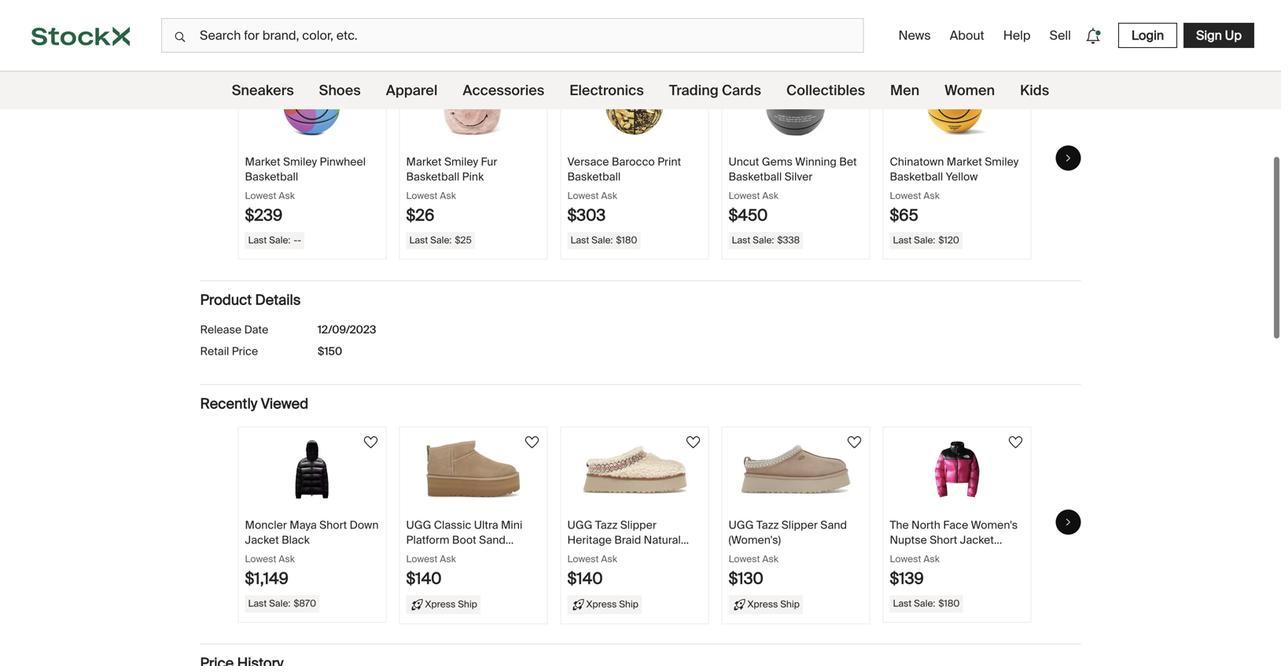 Task type: locate. For each thing, give the bounding box(es) containing it.
braid
[[615, 533, 641, 547]]

ask
[[279, 189, 295, 202], [440, 189, 456, 202], [601, 189, 617, 202], [762, 189, 779, 202], [924, 189, 940, 202], [279, 553, 295, 565], [440, 553, 456, 565], [601, 553, 617, 565], [762, 553, 779, 565], [924, 553, 940, 565]]

1 vertical spatial pink
[[932, 548, 954, 563]]

cards
[[722, 81, 761, 100]]

release date
[[200, 322, 268, 337]]

1 xpress ship from the left
[[425, 598, 477, 610]]

last for $303
[[571, 234, 589, 246]]

fur
[[481, 154, 497, 169]]

market for ask
[[406, 154, 442, 169]]

smiley left fur
[[444, 154, 478, 169]]

xpress ship down ugg tazz slipper heritage braid natural (women's)
[[586, 598, 639, 610]]

platform
[[406, 533, 450, 547]]

smiley left move carousel right image
[[985, 154, 1019, 169]]

slipper inside ugg tazz slipper sand (women's) lowest ask $130
[[782, 518, 818, 532]]

ugg for (women's)
[[406, 518, 431, 532]]

$140 down platform
[[406, 568, 442, 589]]

sign up button
[[1184, 23, 1255, 48]]

black
[[282, 533, 310, 547]]

lowest up $1,149
[[245, 553, 276, 565]]

lowest ask $140 down platform
[[406, 553, 456, 589]]

1 horizontal spatial sand
[[821, 518, 847, 532]]

2 ugg from the left
[[568, 518, 593, 532]]

3 xpress from the left
[[748, 598, 778, 610]]

ugg classic ultra mini platform boot sand (women's)
[[406, 518, 523, 563]]

$338
[[777, 234, 800, 246]]

pink inside market smiley fur basketball pink lowest ask $26
[[462, 170, 484, 184]]

1 horizontal spatial (women's)
[[568, 548, 620, 563]]

stockx logo link
[[0, 0, 161, 71]]

last sale: $180 down $303
[[571, 234, 637, 246]]

slipper up braid
[[620, 518, 657, 532]]

1 basketball from the left
[[245, 170, 298, 184]]

last down $1,149
[[248, 597, 267, 610]]

1 horizontal spatial market
[[406, 154, 442, 169]]

follow image for $239
[[361, 69, 380, 88]]

0 horizontal spatial xpress ship
[[425, 598, 477, 610]]

ugg up platform
[[406, 518, 431, 532]]

last sale: $180 down $139
[[893, 597, 960, 610]]

2 slipper from the left
[[782, 518, 818, 532]]

lowest inside 'lowest ask $139'
[[890, 553, 921, 565]]

follow image for $130
[[845, 433, 864, 452]]

0 horizontal spatial smiley
[[283, 154, 317, 169]]

face
[[943, 518, 968, 532]]

lowest
[[245, 189, 276, 202], [406, 189, 438, 202], [568, 189, 599, 202], [729, 189, 760, 202], [890, 189, 921, 202], [245, 553, 276, 565], [406, 553, 438, 565], [568, 553, 599, 565], [729, 553, 760, 565], [890, 553, 921, 565]]

apparel
[[386, 81, 438, 100]]

lowest up $239
[[245, 189, 276, 202]]

0 horizontal spatial sand
[[479, 533, 506, 547]]

$180
[[616, 234, 637, 246], [939, 597, 960, 610]]

electronics
[[570, 81, 644, 100]]

4 basketball from the left
[[729, 170, 782, 184]]

tazz inside ugg tazz slipper heritage braid natural (women's)
[[595, 518, 618, 532]]

5 basketball from the left
[[890, 170, 943, 184]]

1 smiley from the left
[[283, 154, 317, 169]]

2 xpress ship from the left
[[586, 598, 639, 610]]

market inside market smiley pinwheel basketball lowest ask $239
[[245, 154, 280, 169]]

2 market from the left
[[406, 154, 442, 169]]

0 horizontal spatial last sale: $180
[[571, 234, 637, 246]]

12/09/2023
[[318, 322, 376, 337]]

xpress ship down $130
[[748, 598, 800, 610]]

sale: down $239
[[269, 234, 291, 246]]

barocco
[[612, 154, 655, 169]]

tazz for braid
[[595, 518, 618, 532]]

$26
[[406, 205, 435, 225]]

lowest up $26
[[406, 189, 438, 202]]

market inside market smiley fur basketball pink lowest ask $26
[[406, 154, 442, 169]]

$25
[[455, 234, 472, 246]]

0 horizontal spatial pink
[[462, 170, 484, 184]]

3 basketball from the left
[[568, 170, 621, 184]]

1 tazz from the left
[[595, 518, 618, 532]]

$140
[[406, 568, 442, 589], [568, 568, 603, 589]]

basketball up $239
[[245, 170, 298, 184]]

ask up $239
[[279, 189, 295, 202]]

last down $239
[[248, 234, 267, 246]]

last for $26
[[409, 234, 428, 246]]

basketball down versace
[[568, 170, 621, 184]]

0 horizontal spatial (women's)
[[406, 548, 459, 563]]

2 ship from the left
[[619, 598, 639, 610]]

$1,149
[[245, 568, 289, 589]]

sale: left the $870
[[269, 597, 291, 610]]

0 horizontal spatial short
[[319, 518, 347, 532]]

classic
[[434, 518, 471, 532]]

$180 down versace barocco print basketball lowest ask $303
[[616, 234, 637, 246]]

$180 for $139
[[939, 597, 960, 610]]

lowest inside versace barocco print basketball lowest ask $303
[[568, 189, 599, 202]]

lowest inside market smiley fur basketball pink lowest ask $26
[[406, 189, 438, 202]]

basketball inside uncut gems winning bet basketball silver lowest ask $450
[[729, 170, 782, 184]]

1 vertical spatial $180
[[939, 597, 960, 610]]

0 horizontal spatial jacket
[[245, 533, 279, 547]]

market up yellow
[[947, 154, 982, 169]]

about
[[950, 27, 985, 44]]

1 vertical spatial short
[[930, 533, 958, 547]]

1 horizontal spatial xpress ship
[[586, 598, 639, 610]]

xpress down $130
[[748, 598, 778, 610]]

$140 down heritage
[[568, 568, 603, 589]]

basketball inside chinatown market smiley basketball yellow lowest ask $65
[[890, 170, 943, 184]]

ask up $130
[[762, 553, 779, 565]]

smiley inside market smiley fur basketball pink lowest ask $26
[[444, 154, 478, 169]]

ugg tazz slipper sand (women's) image
[[741, 440, 851, 499]]

ask inside market smiley fur basketball pink lowest ask $26
[[440, 189, 456, 202]]

date
[[244, 322, 268, 337]]

0 vertical spatial sand
[[821, 518, 847, 532]]

basketball down chinatown
[[890, 170, 943, 184]]

ugg inside ugg tazz slipper sand (women's) lowest ask $130
[[729, 518, 754, 532]]

lowest ask $140 down heritage
[[568, 553, 617, 589]]

market up $239
[[245, 154, 280, 169]]

last down $139
[[893, 597, 912, 610]]

1 horizontal spatial lowest ask $140
[[568, 553, 617, 589]]

tazz up $130
[[757, 518, 779, 532]]

1 horizontal spatial ugg
[[568, 518, 593, 532]]

sale: left the $25
[[430, 234, 452, 246]]

0 horizontal spatial tazz
[[595, 518, 618, 532]]

xpress ship for (women's)
[[586, 598, 639, 610]]

pink
[[462, 170, 484, 184], [932, 548, 954, 563]]

ask down braid
[[601, 553, 617, 565]]

lowest up $303
[[568, 189, 599, 202]]

1 horizontal spatial pink
[[932, 548, 954, 563]]

slipper
[[620, 518, 657, 532], [782, 518, 818, 532]]

market up $26
[[406, 154, 442, 169]]

$140 for ugg classic ultra mini platform boot sand (women's)
[[406, 568, 442, 589]]

3 market from the left
[[947, 154, 982, 169]]

xpress
[[425, 598, 456, 610], [586, 598, 617, 610], [748, 598, 778, 610]]

follow image
[[684, 69, 703, 88], [1006, 69, 1025, 88], [523, 433, 542, 452], [845, 433, 864, 452]]

1 xpress from the left
[[425, 598, 456, 610]]

tazz
[[595, 518, 618, 532], [757, 518, 779, 532]]

$130
[[729, 568, 764, 589]]

last sale: $180 for $303
[[571, 234, 637, 246]]

1 vertical spatial sand
[[479, 533, 506, 547]]

basketball inside market smiley fur basketball pink lowest ask $26
[[406, 170, 460, 184]]

1 vertical spatial last sale: $180
[[893, 597, 960, 610]]

slipper down ugg tazz slipper sand (women's) image
[[782, 518, 818, 532]]

short
[[319, 518, 347, 532], [930, 533, 958, 547]]

lowest inside market smiley pinwheel basketball lowest ask $239
[[245, 189, 276, 202]]

lowest inside uncut gems winning bet basketball silver lowest ask $450
[[729, 189, 760, 202]]

print
[[658, 154, 681, 169]]

last down $26
[[409, 234, 428, 246]]

0 vertical spatial last sale: $180
[[571, 234, 637, 246]]

1 horizontal spatial ship
[[619, 598, 639, 610]]

sale: for $26
[[430, 234, 452, 246]]

basketball up $26
[[406, 170, 460, 184]]

jacket
[[245, 533, 279, 547], [960, 533, 994, 547]]

sale: down $303
[[592, 234, 613, 246]]

ship for (women's)
[[619, 598, 639, 610]]

xpress ship down boot
[[425, 598, 477, 610]]

follow image
[[361, 69, 380, 88], [523, 69, 542, 88], [845, 69, 864, 88], [361, 433, 380, 452], [684, 433, 703, 452], [1006, 433, 1025, 452]]

2 smiley from the left
[[444, 154, 478, 169]]

last down $303
[[571, 234, 589, 246]]

pink inside "the north face women's nuptse short jacket fuchsia pink"
[[932, 548, 954, 563]]

lowest up $130
[[729, 553, 760, 565]]

xpress for ugg tazz slipper heritage braid natural (women's)
[[586, 598, 617, 610]]

lowest down nuptse at the bottom right
[[890, 553, 921, 565]]

(women's) inside ugg classic ultra mini platform boot sand (women's)
[[406, 548, 459, 563]]

2 horizontal spatial smiley
[[985, 154, 1019, 169]]

uncut
[[729, 154, 759, 169]]

sale: left $338
[[753, 234, 774, 246]]

(women's) up $130
[[729, 533, 781, 547]]

chinatown market smiley basketball yellow image
[[902, 76, 1012, 135]]

1 market from the left
[[245, 154, 280, 169]]

0 horizontal spatial xpress
[[425, 598, 456, 610]]

ask up $303
[[601, 189, 617, 202]]

short right maya
[[319, 518, 347, 532]]

ugg tazz slipper sand (women's) lowest ask $130
[[729, 518, 847, 589]]

1 ship from the left
[[458, 598, 477, 610]]

ship down ugg tazz slipper sand (women's) lowest ask $130
[[780, 598, 800, 610]]

last down '$450'
[[732, 234, 751, 246]]

2 jacket from the left
[[960, 533, 994, 547]]

2 horizontal spatial ship
[[780, 598, 800, 610]]

2 $140 from the left
[[568, 568, 603, 589]]

0 vertical spatial short
[[319, 518, 347, 532]]

kids link
[[1020, 72, 1049, 109]]

jacket down women's
[[960, 533, 994, 547]]

sale: left $120
[[914, 234, 936, 246]]

nuptse
[[890, 533, 927, 547]]

ugg for $130
[[729, 518, 754, 532]]

1 slipper from the left
[[620, 518, 657, 532]]

product details
[[200, 291, 301, 309]]

follow image for $139
[[1006, 433, 1025, 452]]

lowest ask $140 for ugg tazz slipper heritage braid natural (women's)
[[568, 553, 617, 589]]

last sale: $25
[[409, 234, 472, 246]]

2 tazz from the left
[[757, 518, 779, 532]]

ugg
[[406, 518, 431, 532], [568, 518, 593, 532], [729, 518, 754, 532]]

3 ship from the left
[[780, 598, 800, 610]]

1 $140 from the left
[[406, 568, 442, 589]]

smiley
[[283, 154, 317, 169], [444, 154, 478, 169], [985, 154, 1019, 169]]

0 vertical spatial pink
[[462, 170, 484, 184]]

1 horizontal spatial last sale: $180
[[893, 597, 960, 610]]

ship
[[458, 598, 477, 610], [619, 598, 639, 610], [780, 598, 800, 610]]

3 ugg from the left
[[729, 518, 754, 532]]

1 horizontal spatial jacket
[[960, 533, 994, 547]]

last for $65
[[893, 234, 912, 246]]

women
[[945, 81, 995, 100]]

lowest ask $139
[[890, 553, 940, 589]]

follow image for $26
[[523, 69, 542, 88]]

2 xpress from the left
[[586, 598, 617, 610]]

sale:
[[269, 234, 291, 246], [430, 234, 452, 246], [592, 234, 613, 246], [753, 234, 774, 246], [914, 234, 936, 246], [269, 597, 291, 610], [914, 597, 936, 610]]

(women's) down heritage
[[568, 548, 620, 563]]

last sale: $180
[[571, 234, 637, 246], [893, 597, 960, 610]]

(women's) down platform
[[406, 548, 459, 563]]

xpress down platform
[[425, 598, 456, 610]]

smiley left pinwheel
[[283, 154, 317, 169]]

moncler maya short down jacket black lowest ask $1,149
[[245, 518, 379, 589]]

0 horizontal spatial ugg
[[406, 518, 431, 532]]

fuchsia
[[890, 548, 930, 563]]

1 horizontal spatial short
[[930, 533, 958, 547]]

1 horizontal spatial $140
[[568, 568, 603, 589]]

ask inside 'lowest ask $139'
[[924, 553, 940, 565]]

ask up '$450'
[[762, 189, 779, 202]]

lowest up $65
[[890, 189, 921, 202]]

basketball for $26
[[406, 170, 460, 184]]

0 horizontal spatial slipper
[[620, 518, 657, 532]]

lowest down heritage
[[568, 553, 599, 565]]

2 lowest ask $140 from the left
[[568, 553, 617, 589]]

slipper inside ugg tazz slipper heritage braid natural (women's)
[[620, 518, 657, 532]]

sand inside ugg classic ultra mini platform boot sand (women's)
[[479, 533, 506, 547]]

2 horizontal spatial xpress
[[748, 598, 778, 610]]

lowest ask $140
[[406, 553, 456, 589], [568, 553, 617, 589]]

move carousel right image
[[1064, 153, 1073, 163]]

market
[[245, 154, 280, 169], [406, 154, 442, 169], [947, 154, 982, 169]]

$120
[[939, 234, 959, 246]]

ugg up heritage
[[568, 518, 593, 532]]

lowest up '$450'
[[729, 189, 760, 202]]

gems
[[762, 154, 793, 169]]

pink down 'face'
[[932, 548, 954, 563]]

the
[[890, 518, 909, 532]]

2 horizontal spatial (women's)
[[729, 533, 781, 547]]

1 horizontal spatial xpress
[[586, 598, 617, 610]]

1 lowest ask $140 from the left
[[406, 553, 456, 589]]

basketball inside versace barocco print basketball lowest ask $303
[[568, 170, 621, 184]]

0 vertical spatial $180
[[616, 234, 637, 246]]

(women's) inside ugg tazz slipper sand (women's) lowest ask $130
[[729, 533, 781, 547]]

Search... search field
[[161, 18, 864, 53]]

0 horizontal spatial lowest ask $140
[[406, 553, 456, 589]]

short inside "the north face women's nuptse short jacket fuchsia pink"
[[930, 533, 958, 547]]

1 ugg from the left
[[406, 518, 431, 532]]

1 jacket from the left
[[245, 533, 279, 547]]

3 smiley from the left
[[985, 154, 1019, 169]]

ship down ugg classic ultra mini platform boot sand (women's)
[[458, 598, 477, 610]]

2 horizontal spatial ugg
[[729, 518, 754, 532]]

tazz inside ugg tazz slipper sand (women's) lowest ask $130
[[757, 518, 779, 532]]

ugg up $130
[[729, 518, 754, 532]]

products
[[254, 31, 313, 50]]

tazz for (women's)
[[757, 518, 779, 532]]

$180 down 'lowest ask $139'
[[939, 597, 960, 610]]

basketball inside market smiley pinwheel basketball lowest ask $239
[[245, 170, 298, 184]]

2 basketball from the left
[[406, 170, 460, 184]]

last for $139
[[893, 597, 912, 610]]

last sale: --
[[248, 234, 301, 246]]

retail
[[200, 344, 229, 358]]

last down $65
[[893, 234, 912, 246]]

follow image for $450
[[845, 69, 864, 88]]

sale: down $139
[[914, 597, 936, 610]]

ask down black
[[279, 553, 295, 565]]

0 horizontal spatial ship
[[458, 598, 477, 610]]

last for $450
[[732, 234, 751, 246]]

1 horizontal spatial slipper
[[782, 518, 818, 532]]

-
[[294, 234, 297, 246], [297, 234, 301, 246]]

short down 'face'
[[930, 533, 958, 547]]

0 horizontal spatial $180
[[616, 234, 637, 246]]

price
[[232, 344, 258, 358]]

(women's) inside ugg tazz slipper heritage braid natural (women's)
[[568, 548, 620, 563]]

jacket down moncler
[[245, 533, 279, 547]]

0 horizontal spatial market
[[245, 154, 280, 169]]

sand down ultra
[[479, 533, 506, 547]]

ask inside moncler maya short down jacket black lowest ask $1,149
[[279, 553, 295, 565]]

basketball for $239
[[245, 170, 298, 184]]

sell link
[[1043, 21, 1078, 50]]

1 horizontal spatial smiley
[[444, 154, 478, 169]]

follow image for $140
[[684, 433, 703, 452]]

ask down nuptse at the bottom right
[[924, 553, 940, 565]]

recently viewed
[[200, 395, 308, 413]]

1 horizontal spatial $180
[[939, 597, 960, 610]]

ask down chinatown
[[924, 189, 940, 202]]

2 horizontal spatial market
[[947, 154, 982, 169]]

news
[[899, 27, 931, 44]]

ugg classic ultra mini platform boot sand (women's) image
[[418, 440, 529, 499]]

2 horizontal spatial xpress ship
[[748, 598, 800, 610]]

last
[[248, 234, 267, 246], [409, 234, 428, 246], [571, 234, 589, 246], [732, 234, 751, 246], [893, 234, 912, 246], [248, 597, 267, 610], [893, 597, 912, 610]]

ugg inside ugg classic ultra mini platform boot sand (women's)
[[406, 518, 431, 532]]

tazz up heritage
[[595, 518, 618, 532]]

basketball down uncut
[[729, 170, 782, 184]]

login button
[[1118, 23, 1178, 48]]

move carousel right image
[[1064, 518, 1073, 527]]

ask up last sale: $25
[[440, 189, 456, 202]]

men
[[890, 81, 920, 100]]

ugg inside ugg tazz slipper heritage braid natural (women's)
[[568, 518, 593, 532]]

sand
[[821, 518, 847, 532], [479, 533, 506, 547]]

1 horizontal spatial tazz
[[757, 518, 779, 532]]

versace barocco print basketball image
[[580, 76, 690, 135]]

pink down fur
[[462, 170, 484, 184]]

0 horizontal spatial $140
[[406, 568, 442, 589]]

sand left the
[[821, 518, 847, 532]]

smiley inside market smiley pinwheel basketball lowest ask $239
[[283, 154, 317, 169]]

ship down braid
[[619, 598, 639, 610]]

xpress down heritage
[[586, 598, 617, 610]]

xpress ship
[[425, 598, 477, 610], [586, 598, 639, 610], [748, 598, 800, 610]]



Task type: vqa. For each thing, say whether or not it's contained in the screenshot.
Follow icon related to Jordan 4 Retro Fossil (Women'S) image
no



Task type: describe. For each thing, give the bounding box(es) containing it.
silver
[[785, 170, 813, 184]]

the north face women's nuptse short jacket fuchsia pink
[[890, 518, 1018, 563]]

$150
[[318, 344, 342, 358]]

market smiley fur basketball pink lowest ask $26
[[406, 154, 497, 225]]

smiley for $239
[[283, 154, 317, 169]]

last for $1,149
[[248, 597, 267, 610]]

xpress for ugg classic ultra mini platform boot sand (women's)
[[425, 598, 456, 610]]

retail price
[[200, 344, 258, 358]]

$139
[[890, 568, 924, 589]]

apparel link
[[386, 72, 438, 109]]

news link
[[892, 21, 937, 50]]

electronics link
[[570, 72, 644, 109]]

basketball for $303
[[568, 170, 621, 184]]

$65
[[890, 205, 919, 225]]

sale: for $1,149
[[269, 597, 291, 610]]

sneakers
[[232, 81, 294, 100]]

follow image for $303
[[684, 69, 703, 88]]

moncler maya short down jacket black image
[[257, 440, 367, 499]]

ask inside uncut gems winning bet basketball silver lowest ask $450
[[762, 189, 779, 202]]

down
[[350, 518, 379, 532]]

trading cards link
[[669, 72, 761, 109]]

smiley for ask
[[444, 154, 478, 169]]

market smiley pinwheel basketball lowest ask $239
[[245, 154, 366, 225]]

short inside moncler maya short down jacket black lowest ask $1,149
[[319, 518, 347, 532]]

follow image for $140
[[523, 433, 542, 452]]

$180 for $303
[[616, 234, 637, 246]]

lowest inside moncler maya short down jacket black lowest ask $1,149
[[245, 553, 276, 565]]

recently
[[200, 395, 257, 413]]

$450
[[729, 205, 768, 225]]

2 - from the left
[[297, 234, 301, 246]]

$870
[[294, 597, 316, 610]]

ask inside versace barocco print basketball lowest ask $303
[[601, 189, 617, 202]]

1 - from the left
[[294, 234, 297, 246]]

shoes link
[[319, 72, 361, 109]]

product category switcher element
[[0, 72, 1281, 109]]

market smiley pinwheel basketball image
[[257, 76, 367, 135]]

uncut gems winning bet basketball silver lowest ask $450
[[729, 154, 857, 225]]

ugg tazz slipper heritage braid natural (women's) image
[[580, 440, 690, 499]]

bet
[[839, 154, 857, 169]]

sale: for $65
[[914, 234, 936, 246]]

follow image for $65
[[1006, 69, 1025, 88]]

$239
[[245, 205, 283, 225]]

women's
[[971, 518, 1018, 532]]

smiley inside chinatown market smiley basketball yellow lowest ask $65
[[985, 154, 1019, 169]]

related
[[200, 31, 251, 50]]

moncler
[[245, 518, 287, 532]]

stockx logo image
[[31, 27, 130, 46]]

follow image for $1,149
[[361, 433, 380, 452]]

ask inside chinatown market smiley basketball yellow lowest ask $65
[[924, 189, 940, 202]]

sale: for $239
[[269, 234, 291, 246]]

jacket inside "the north face women's nuptse short jacket fuchsia pink"
[[960, 533, 994, 547]]

xpress ship for sand
[[425, 598, 477, 610]]

help link
[[997, 21, 1037, 50]]

about link
[[944, 21, 991, 50]]

ask inside ugg tazz slipper sand (women's) lowest ask $130
[[762, 553, 779, 565]]

ugg tazz slipper heritage braid natural (women's)
[[568, 518, 681, 563]]

uncut gems winning bet basketball silver image
[[741, 76, 851, 135]]

yellow
[[946, 170, 978, 184]]

collectibles link
[[787, 72, 865, 109]]

sale: for $303
[[592, 234, 613, 246]]

slipper for (women's)
[[782, 518, 818, 532]]

notification unread icon image
[[1082, 25, 1104, 47]]

versace barocco print basketball lowest ask $303
[[568, 154, 681, 225]]

sell
[[1050, 27, 1071, 44]]

market smiley fur basketball pink image
[[418, 76, 529, 135]]

basketball for $65
[[890, 170, 943, 184]]

lowest down platform
[[406, 553, 438, 565]]

viewed
[[261, 395, 308, 413]]

lowest ask $140 for ugg classic ultra mini platform boot sand (women's)
[[406, 553, 456, 589]]

sign
[[1196, 27, 1222, 44]]

market inside chinatown market smiley basketball yellow lowest ask $65
[[947, 154, 982, 169]]

trading cards
[[669, 81, 761, 100]]

collectibles
[[787, 81, 865, 100]]

heritage
[[568, 533, 612, 547]]

trading
[[669, 81, 719, 100]]

ask down boot
[[440, 553, 456, 565]]

lowest inside ugg tazz slipper sand (women's) lowest ask $130
[[729, 553, 760, 565]]

3 xpress ship from the left
[[748, 598, 800, 610]]

men link
[[890, 72, 920, 109]]

last for $239
[[248, 234, 267, 246]]

sneakers link
[[232, 72, 294, 109]]

help
[[1003, 27, 1031, 44]]

maya
[[290, 518, 317, 532]]

natural
[[644, 533, 681, 547]]

versace
[[568, 154, 609, 169]]

up
[[1225, 27, 1242, 44]]

lowest inside chinatown market smiley basketball yellow lowest ask $65
[[890, 189, 921, 202]]

the north face women's nuptse short jacket fuchsia pink image
[[902, 440, 1012, 499]]

accessories
[[463, 81, 545, 100]]

$303
[[568, 205, 606, 225]]

boot
[[452, 533, 477, 547]]

north
[[912, 518, 941, 532]]

last sale: $180 for $139
[[893, 597, 960, 610]]

pinwheel
[[320, 154, 366, 169]]

winning
[[795, 154, 837, 169]]

product
[[200, 291, 252, 309]]

last sale: $338
[[732, 234, 800, 246]]

$140 for ugg tazz slipper heritage braid natural (women's)
[[568, 568, 603, 589]]

ultra
[[474, 518, 498, 532]]

sale: for $450
[[753, 234, 774, 246]]

jacket inside moncler maya short down jacket black lowest ask $1,149
[[245, 533, 279, 547]]

chinatown market smiley basketball yellow lowest ask $65
[[890, 154, 1019, 225]]

ship for sand
[[458, 598, 477, 610]]

shoes
[[319, 81, 361, 100]]

slipper for braid
[[620, 518, 657, 532]]

chinatown
[[890, 154, 944, 169]]

ask inside market smiley pinwheel basketball lowest ask $239
[[279, 189, 295, 202]]

women link
[[945, 72, 995, 109]]

sand inside ugg tazz slipper sand (women's) lowest ask $130
[[821, 518, 847, 532]]

mini
[[501, 518, 523, 532]]

sale: for $139
[[914, 597, 936, 610]]

last sale: $120
[[893, 234, 959, 246]]

market for $239
[[245, 154, 280, 169]]

login
[[1132, 27, 1164, 44]]

details
[[255, 291, 301, 309]]

related products
[[200, 31, 313, 50]]

release
[[200, 322, 242, 337]]



